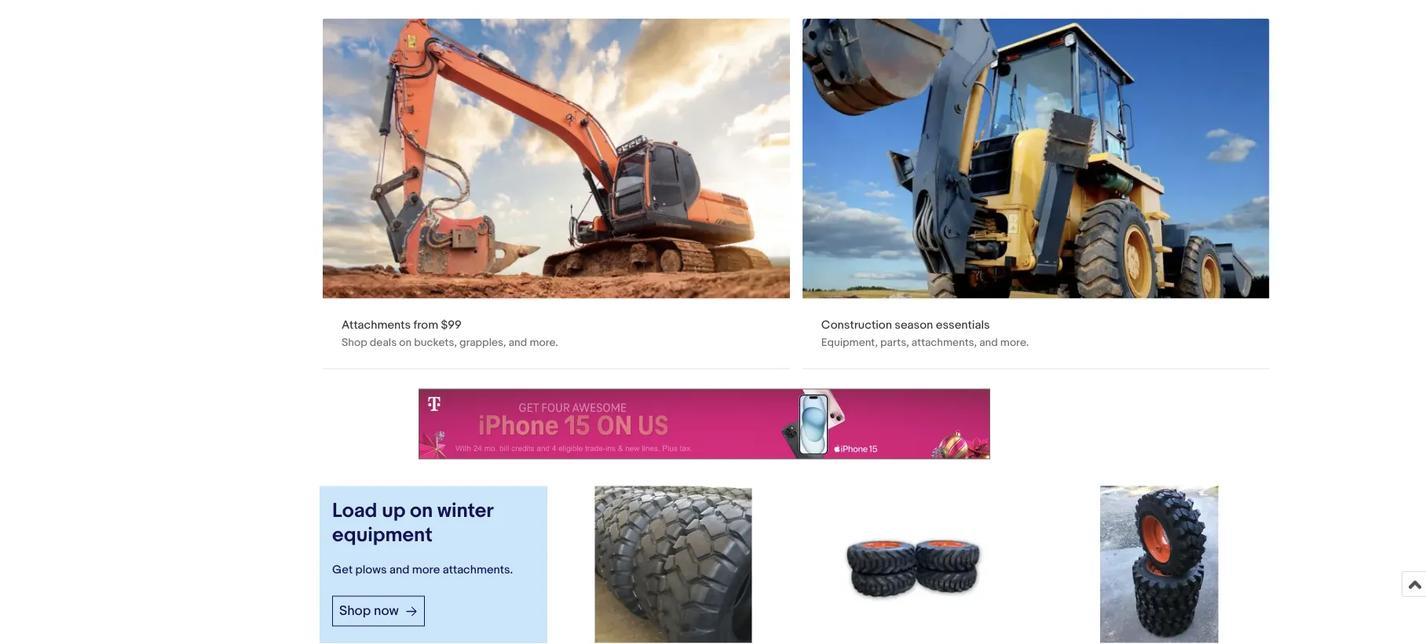 Task type: describe. For each thing, give the bounding box(es) containing it.
4 camso sks753 10-16.5 skid steer tires/wheels/rims for bobcat - 10x16.5 image
[[1101, 487, 1219, 644]]

plows
[[356, 564, 387, 578]]

from
[[414, 318, 439, 333]]

advertisement region
[[419, 389, 1181, 460]]

parts,
[[881, 337, 909, 350]]

and inside load up on winter equipment get plows and more attachments. element
[[390, 564, 410, 578]]

attachments
[[342, 318, 411, 333]]

shop now
[[339, 604, 399, 620]]

load
[[332, 499, 377, 524]]

get
[[332, 564, 353, 578]]

$99
[[441, 318, 462, 333]]

construction
[[822, 318, 892, 333]]

grapples,
[[460, 337, 506, 350]]

4-new 10-16.5 hd skid steer tires/wheels/rims for bobcat & more - 12ply -10x16.5 image
[[825, 521, 1002, 609]]

get plows and more attachments.
[[332, 564, 513, 578]]

attachments,
[[912, 337, 977, 350]]

more. inside attachments from $99 shop deals on buckets, grapples, and more.
[[530, 337, 558, 350]]

load up on winter equipment
[[332, 499, 493, 548]]

and inside the construction season essentials equipment, parts, attachments, and more.
[[980, 337, 998, 350]]

buckets,
[[414, 337, 457, 350]]

and inside attachments from $99 shop deals on buckets, grapples, and more.
[[509, 337, 527, 350]]



Task type: vqa. For each thing, say whether or not it's contained in the screenshot.
3rd see all button from the top of the page
no



Task type: locate. For each thing, give the bounding box(es) containing it.
0 horizontal spatial more.
[[530, 337, 558, 350]]

on right up
[[410, 499, 433, 524]]

shop inside attachments from $99 shop deals on buckets, grapples, and more.
[[342, 337, 367, 350]]

shop now link
[[332, 597, 425, 627]]

on right deals
[[399, 337, 412, 350]]

more. inside the construction season essentials equipment, parts, attachments, and more.
[[1001, 337, 1029, 350]]

on
[[399, 337, 412, 350], [410, 499, 433, 524]]

2 horizontal spatial and
[[980, 337, 998, 350]]

attachments from $99 shop deals on buckets, grapples, and more.
[[342, 318, 558, 350]]

shop inside load up on winter equipment get plows and more attachments. element
[[339, 604, 371, 620]]

more. right grapples, at left
[[530, 337, 558, 350]]

construction season essentials equipment, parts, attachments, and more.
[[822, 318, 1029, 350]]

equipment,
[[822, 337, 878, 350]]

season
[[895, 318, 934, 333]]

0 horizontal spatial and
[[390, 564, 410, 578]]

1 horizontal spatial more.
[[1001, 337, 1029, 350]]

None text field
[[323, 18, 790, 369], [803, 18, 1270, 369], [323, 18, 790, 369], [803, 18, 1270, 369]]

deals
[[370, 337, 397, 350]]

now
[[374, 604, 399, 620]]

and right grapples, at left
[[509, 337, 527, 350]]

0 vertical spatial on
[[399, 337, 412, 350]]

2 more. from the left
[[1001, 337, 1029, 350]]

1 vertical spatial shop
[[339, 604, 371, 620]]

essentials
[[936, 318, 990, 333]]

winter
[[438, 499, 493, 524]]

equipment
[[332, 524, 433, 548]]

and down essentials on the right of page
[[980, 337, 998, 350]]

shop down attachments
[[342, 337, 367, 350]]

1 vertical spatial on
[[410, 499, 433, 524]]

shop
[[342, 337, 367, 350], [339, 604, 371, 620]]

1 more. from the left
[[530, 337, 558, 350]]

attachments.
[[443, 564, 513, 578]]

23.5x25 28 ply e3/l3 loader tires, 23.5-25, (1 tire) road crew  23525 image
[[595, 487, 752, 644]]

more. right attachments,
[[1001, 337, 1029, 350]]

on inside load up on winter equipment
[[410, 499, 433, 524]]

more.
[[530, 337, 558, 350], [1001, 337, 1029, 350]]

shop left the now at bottom left
[[339, 604, 371, 620]]

on inside attachments from $99 shop deals on buckets, grapples, and more.
[[399, 337, 412, 350]]

load up on winter equipment get plows and more attachments. element
[[313, 468, 1286, 645]]

more
[[412, 564, 440, 578]]

0 vertical spatial shop
[[342, 337, 367, 350]]

and
[[509, 337, 527, 350], [980, 337, 998, 350], [390, 564, 410, 578]]

1 horizontal spatial and
[[509, 337, 527, 350]]

and left 'more'
[[390, 564, 410, 578]]

up
[[382, 499, 406, 524]]



